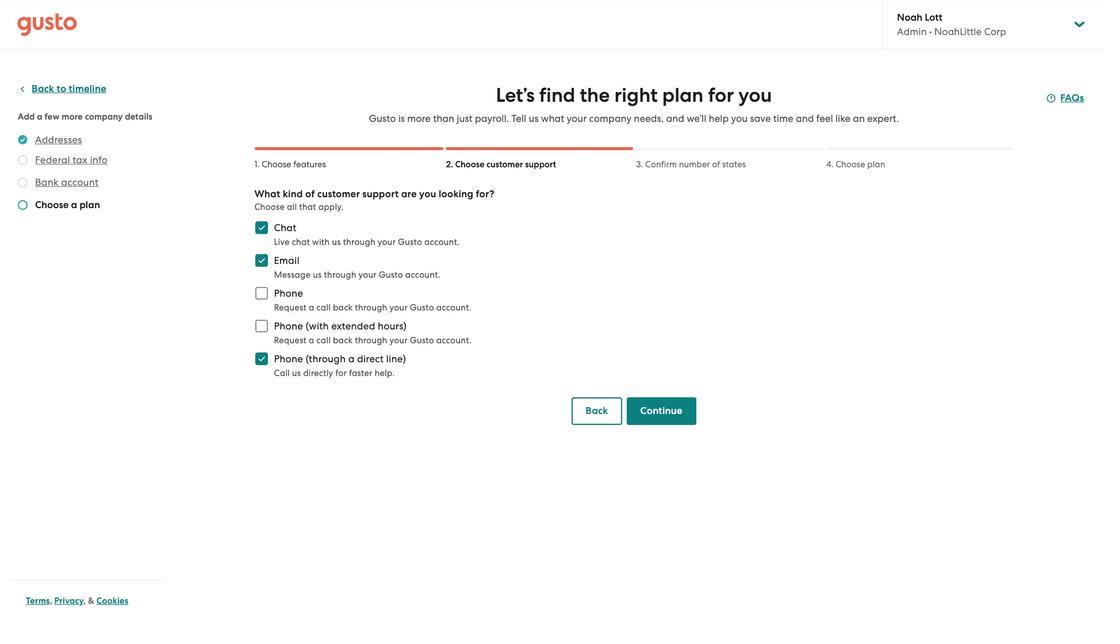 Task type: describe. For each thing, give the bounding box(es) containing it.
message us through your gusto account.
[[274, 270, 441, 280]]

(with
[[306, 321, 329, 332]]

addresses button
[[35, 133, 82, 147]]

all
[[287, 202, 297, 212]]

check image for bank
[[18, 178, 28, 188]]

call
[[274, 368, 290, 379]]

like
[[836, 113, 851, 124]]

gusto for phone (with extended hours)
[[410, 335, 434, 346]]

line)
[[386, 353, 406, 365]]

request for phone
[[274, 303, 307, 313]]

federal tax info
[[35, 154, 108, 166]]

phone (through a direct line)
[[274, 353, 406, 365]]

a left few
[[37, 112, 43, 122]]

1 , from the left
[[50, 596, 52, 606]]

an
[[853, 113, 865, 124]]

gusto for phone
[[410, 303, 434, 313]]

terms link
[[26, 596, 50, 606]]

bank
[[35, 177, 59, 188]]

bank account
[[35, 177, 99, 188]]

plan inside list
[[79, 199, 100, 211]]

for?
[[476, 188, 495, 200]]

email
[[274, 255, 300, 266]]

for inside let's find the right plan for you gusto is more than just payroll. tell us what your company needs, and we'll help you save time and feel like an expert.
[[709, 83, 734, 107]]

let's
[[496, 83, 535, 107]]

gusto for chat
[[398, 237, 422, 247]]

hours)
[[378, 321, 407, 332]]

terms , privacy , & cookies
[[26, 596, 128, 606]]

call for phone
[[317, 303, 331, 313]]

to
[[57, 83, 66, 95]]

us right call
[[292, 368, 301, 379]]

choose for choose features
[[262, 159, 291, 170]]

noah lott admin • noahlittle corp
[[898, 12, 1007, 37]]

back button
[[572, 398, 622, 425]]

1 vertical spatial you
[[732, 113, 748, 124]]

continue
[[641, 405, 683, 417]]

save
[[751, 113, 771, 124]]

timeline
[[69, 83, 106, 95]]

us right message
[[313, 270, 322, 280]]

right
[[615, 83, 658, 107]]

extended
[[332, 321, 376, 332]]

request a call back through your gusto account. for phone (with extended hours)
[[274, 335, 472, 346]]

a down (with
[[309, 335, 314, 346]]

0 vertical spatial customer
[[487, 159, 523, 170]]

help.
[[375, 368, 395, 379]]

us inside let's find the right plan for you gusto is more than just payroll. tell us what your company needs, and we'll help you save time and feel like an expert.
[[529, 113, 539, 124]]

tell
[[512, 113, 527, 124]]

noahlittle
[[935, 26, 982, 37]]

noah
[[898, 12, 923, 24]]

account
[[61, 177, 99, 188]]

admin
[[898, 26, 927, 37]]

through down with
[[324, 270, 357, 280]]

chat
[[274, 222, 297, 234]]

2 and from the left
[[796, 113, 814, 124]]

your for chat
[[378, 237, 396, 247]]

Chat checkbox
[[249, 215, 274, 241]]

payroll.
[[475, 113, 509, 124]]

let's find the right plan for you gusto is more than just payroll. tell us what your company needs, and we'll help you save time and feel like an expert.
[[369, 83, 900, 124]]

Email checkbox
[[249, 248, 274, 273]]

phone for phone (through a direct line)
[[274, 353, 303, 365]]

few
[[45, 112, 60, 122]]

just
[[457, 113, 473, 124]]

choose plan
[[836, 159, 886, 170]]

needs,
[[634, 113, 664, 124]]

us right with
[[332, 237, 341, 247]]

account. for chat
[[425, 237, 460, 247]]

expert.
[[868, 113, 900, 124]]

what
[[255, 188, 281, 200]]

&
[[88, 596, 94, 606]]

what kind of customer support are you looking for? choose all that apply.
[[255, 188, 495, 212]]

cookies
[[97, 596, 128, 606]]

are
[[401, 188, 417, 200]]

find
[[540, 83, 576, 107]]

continue button
[[627, 398, 697, 425]]

check image
[[18, 200, 28, 210]]

privacy
[[54, 596, 84, 606]]

your for phone (with extended hours)
[[390, 335, 408, 346]]

request for phone (with extended hours)
[[274, 335, 307, 346]]

account. for phone (with extended hours)
[[437, 335, 472, 346]]

of for number
[[713, 159, 721, 170]]

looking
[[439, 188, 474, 200]]

features
[[294, 159, 326, 170]]

direct
[[357, 353, 384, 365]]

through for chat
[[343, 237, 376, 247]]

choose customer support
[[455, 159, 557, 170]]

1 and from the left
[[667, 113, 685, 124]]

feel
[[817, 113, 834, 124]]

add
[[18, 112, 35, 122]]

plan inside let's find the right plan for you gusto is more than just payroll. tell us what your company needs, and we'll help you save time and feel like an expert.
[[663, 83, 704, 107]]

federal
[[35, 154, 70, 166]]

choose for choose a plan
[[35, 199, 69, 211]]

call for phone (with extended hours)
[[317, 335, 331, 346]]

call us directly for faster help.
[[274, 368, 395, 379]]



Task type: locate. For each thing, give the bounding box(es) containing it.
you right are
[[420, 188, 437, 200]]

states
[[723, 159, 746, 170]]

back for back to timeline
[[32, 83, 54, 95]]

terms
[[26, 596, 50, 606]]

0 vertical spatial request a call back through your gusto account.
[[274, 303, 472, 313]]

you for are
[[420, 188, 437, 200]]

back for phone
[[333, 303, 353, 313]]

request a call back through your gusto account. up extended
[[274, 303, 472, 313]]

plan down expert.
[[868, 159, 886, 170]]

1 vertical spatial request a call back through your gusto account.
[[274, 335, 472, 346]]

back
[[32, 83, 54, 95], [586, 405, 609, 417]]

account. for phone
[[437, 303, 472, 313]]

choose for choose customer support
[[455, 159, 485, 170]]

request a call back through your gusto account. up direct
[[274, 335, 472, 346]]

confirm
[[646, 159, 677, 170]]

1 horizontal spatial more
[[408, 113, 431, 124]]

more right few
[[62, 112, 83, 122]]

and
[[667, 113, 685, 124], [796, 113, 814, 124]]

back inside button
[[586, 405, 609, 417]]

privacy link
[[54, 596, 84, 606]]

1 horizontal spatial company
[[590, 113, 632, 124]]

request
[[274, 303, 307, 313], [274, 335, 307, 346]]

choose for choose plan
[[836, 159, 866, 170]]

you up save
[[739, 83, 772, 107]]

of up that
[[306, 188, 315, 200]]

1 horizontal spatial support
[[525, 159, 557, 170]]

circle check image
[[18, 133, 28, 147]]

0 horizontal spatial and
[[667, 113, 685, 124]]

us
[[529, 113, 539, 124], [332, 237, 341, 247], [313, 270, 322, 280], [292, 368, 301, 379]]

1 horizontal spatial and
[[796, 113, 814, 124]]

(through
[[306, 353, 346, 365]]

0 vertical spatial support
[[525, 159, 557, 170]]

you inside what kind of customer support are you looking for? choose all that apply.
[[420, 188, 437, 200]]

through for phone
[[355, 303, 388, 313]]

confirm number of states
[[646, 159, 746, 170]]

you right help
[[732, 113, 748, 124]]

2 phone from the top
[[274, 321, 303, 332]]

home image
[[17, 13, 77, 36]]

•
[[930, 26, 933, 37]]

back down phone (with extended hours) on the bottom of page
[[333, 335, 353, 346]]

phone
[[274, 288, 303, 299], [274, 321, 303, 332], [274, 353, 303, 365]]

, left '&'
[[84, 596, 86, 606]]

choose a plan list
[[18, 133, 159, 215]]

live chat with us through your gusto account.
[[274, 237, 460, 247]]

1 request from the top
[[274, 303, 307, 313]]

faqs
[[1061, 92, 1085, 104]]

phone up call
[[274, 353, 303, 365]]

through up message us through your gusto account.
[[343, 237, 376, 247]]

add a few more company details
[[18, 112, 153, 122]]

Phone (with extended hours) checkbox
[[249, 314, 274, 339]]

request a call back through your gusto account. for phone
[[274, 303, 472, 313]]

Phone (through a direct line) checkbox
[[249, 346, 274, 372]]

you for for
[[739, 83, 772, 107]]

1 vertical spatial of
[[306, 188, 315, 200]]

1 vertical spatial customer
[[318, 188, 360, 200]]

phone left (with
[[274, 321, 303, 332]]

1 vertical spatial call
[[317, 335, 331, 346]]

for up help
[[709, 83, 734, 107]]

check image down "circle check" image
[[18, 155, 28, 165]]

0 horizontal spatial customer
[[318, 188, 360, 200]]

1 horizontal spatial back
[[586, 405, 609, 417]]

support left are
[[363, 188, 399, 200]]

0 horizontal spatial ,
[[50, 596, 52, 606]]

0 horizontal spatial of
[[306, 188, 315, 200]]

3 phone from the top
[[274, 353, 303, 365]]

call up (with
[[317, 303, 331, 313]]

request up (with
[[274, 303, 307, 313]]

2 request a call back through your gusto account. from the top
[[274, 335, 472, 346]]

1 horizontal spatial ,
[[84, 596, 86, 606]]

0 vertical spatial for
[[709, 83, 734, 107]]

that
[[299, 202, 316, 212]]

your down hours)
[[390, 335, 408, 346]]

1 vertical spatial check image
[[18, 178, 28, 188]]

0 horizontal spatial more
[[62, 112, 83, 122]]

and left we'll
[[667, 113, 685, 124]]

2 request from the top
[[274, 335, 307, 346]]

the
[[580, 83, 610, 107]]

chat
[[292, 237, 310, 247]]

faster
[[349, 368, 373, 379]]

kind
[[283, 188, 303, 200]]

1 phone from the top
[[274, 288, 303, 299]]

for
[[709, 83, 734, 107], [336, 368, 347, 379]]

2 vertical spatial plan
[[79, 199, 100, 211]]

1 vertical spatial back
[[586, 405, 609, 417]]

2 call from the top
[[317, 335, 331, 346]]

a
[[37, 112, 43, 122], [71, 199, 77, 211], [309, 303, 314, 313], [309, 335, 314, 346], [349, 353, 355, 365]]

1 request a call back through your gusto account. from the top
[[274, 303, 472, 313]]

through up extended
[[355, 303, 388, 313]]

company inside let's find the right plan for you gusto is more than just payroll. tell us what your company needs, and we'll help you save time and feel like an expert.
[[590, 113, 632, 124]]

choose down like
[[836, 159, 866, 170]]

number
[[679, 159, 711, 170]]

2 check image from the top
[[18, 178, 28, 188]]

federal tax info button
[[35, 153, 108, 167]]

call down (with
[[317, 335, 331, 346]]

details
[[125, 112, 153, 122]]

phone (with extended hours)
[[274, 321, 407, 332]]

0 horizontal spatial back
[[32, 83, 54, 95]]

and left feel
[[796, 113, 814, 124]]

phone for phone (with extended hours)
[[274, 321, 303, 332]]

0 horizontal spatial support
[[363, 188, 399, 200]]

0 vertical spatial plan
[[663, 83, 704, 107]]

of inside what kind of customer support are you looking for? choose all that apply.
[[306, 188, 315, 200]]

1 vertical spatial phone
[[274, 321, 303, 332]]

your inside let's find the right plan for you gusto is more than just payroll. tell us what your company needs, and we'll help you save time and feel like an expert.
[[567, 113, 587, 124]]

plan down account
[[79, 199, 100, 211]]

, left privacy link
[[50, 596, 52, 606]]

0 vertical spatial phone
[[274, 288, 303, 299]]

is
[[399, 113, 405, 124]]

back inside button
[[32, 83, 54, 95]]

faqs button
[[1047, 91, 1085, 105]]

,
[[50, 596, 52, 606], [84, 596, 86, 606]]

check image
[[18, 155, 28, 165], [18, 178, 28, 188]]

what
[[541, 113, 565, 124]]

back for phone (with extended hours)
[[333, 335, 353, 346]]

support inside what kind of customer support are you looking for? choose all that apply.
[[363, 188, 399, 200]]

0 vertical spatial of
[[713, 159, 721, 170]]

a down account
[[71, 199, 77, 211]]

through
[[343, 237, 376, 247], [324, 270, 357, 280], [355, 303, 388, 313], [355, 335, 388, 346]]

of left states
[[713, 159, 721, 170]]

apply.
[[319, 202, 344, 212]]

1 horizontal spatial customer
[[487, 159, 523, 170]]

company down the timeline
[[85, 112, 123, 122]]

1 vertical spatial request
[[274, 335, 307, 346]]

more inside let's find the right plan for you gusto is more than just payroll. tell us what your company needs, and we'll help you save time and feel like an expert.
[[408, 113, 431, 124]]

choose features
[[262, 159, 326, 170]]

for down phone (through a direct line)
[[336, 368, 347, 379]]

back to timeline button
[[18, 82, 106, 96]]

your for phone
[[390, 303, 408, 313]]

bank account button
[[35, 176, 99, 189]]

plan up we'll
[[663, 83, 704, 107]]

directly
[[303, 368, 333, 379]]

2 vertical spatial phone
[[274, 353, 303, 365]]

your right what
[[567, 113, 587, 124]]

1 vertical spatial for
[[336, 368, 347, 379]]

than
[[433, 113, 455, 124]]

info
[[90, 154, 108, 166]]

choose a plan
[[35, 199, 100, 211]]

you
[[739, 83, 772, 107], [732, 113, 748, 124], [420, 188, 437, 200]]

customer up apply.
[[318, 188, 360, 200]]

2 horizontal spatial plan
[[868, 159, 886, 170]]

1 back from the top
[[333, 303, 353, 313]]

help
[[709, 113, 729, 124]]

through up direct
[[355, 335, 388, 346]]

customer up for?
[[487, 159, 523, 170]]

through for phone (with extended hours)
[[355, 335, 388, 346]]

time
[[774, 113, 794, 124]]

live
[[274, 237, 290, 247]]

0 vertical spatial you
[[739, 83, 772, 107]]

tax
[[73, 154, 87, 166]]

plan
[[663, 83, 704, 107], [868, 159, 886, 170], [79, 199, 100, 211]]

1 horizontal spatial plan
[[663, 83, 704, 107]]

1 vertical spatial plan
[[868, 159, 886, 170]]

a inside list
[[71, 199, 77, 211]]

0 vertical spatial check image
[[18, 155, 28, 165]]

support
[[525, 159, 557, 170], [363, 188, 399, 200]]

2 back from the top
[[333, 335, 353, 346]]

message
[[274, 270, 311, 280]]

your up hours)
[[390, 303, 408, 313]]

support down what
[[525, 159, 557, 170]]

back for back
[[586, 405, 609, 417]]

corp
[[985, 26, 1007, 37]]

0 vertical spatial back
[[333, 303, 353, 313]]

lott
[[925, 12, 943, 24]]

0 horizontal spatial for
[[336, 368, 347, 379]]

choose inside list
[[35, 199, 69, 211]]

0 vertical spatial call
[[317, 303, 331, 313]]

with
[[312, 237, 330, 247]]

a up (with
[[309, 303, 314, 313]]

your down what kind of customer support are you looking for? choose all that apply.
[[378, 237, 396, 247]]

back up phone (with extended hours) on the bottom of page
[[333, 303, 353, 313]]

1 vertical spatial back
[[333, 335, 353, 346]]

check image for federal
[[18, 155, 28, 165]]

phone for phone
[[274, 288, 303, 299]]

1 call from the top
[[317, 303, 331, 313]]

1 check image from the top
[[18, 155, 28, 165]]

us right tell
[[529, 113, 539, 124]]

back to timeline
[[32, 83, 106, 95]]

customer inside what kind of customer support are you looking for? choose all that apply.
[[318, 188, 360, 200]]

check image up check icon
[[18, 178, 28, 188]]

addresses
[[35, 134, 82, 146]]

1 vertical spatial support
[[363, 188, 399, 200]]

1 horizontal spatial for
[[709, 83, 734, 107]]

choose up what on the top left of page
[[262, 159, 291, 170]]

2 vertical spatial you
[[420, 188, 437, 200]]

more right the is
[[408, 113, 431, 124]]

company down 'the' on the top of page
[[590, 113, 632, 124]]

phone down message
[[274, 288, 303, 299]]

Phone checkbox
[[249, 281, 274, 306]]

0 horizontal spatial company
[[85, 112, 123, 122]]

of for kind
[[306, 188, 315, 200]]

cookies button
[[97, 594, 128, 608]]

0 vertical spatial request
[[274, 303, 307, 313]]

choose inside what kind of customer support are you looking for? choose all that apply.
[[255, 202, 285, 212]]

choose up looking
[[455, 159, 485, 170]]

gusto inside let's find the right plan for you gusto is more than just payroll. tell us what your company needs, and we'll help you save time and feel like an expert.
[[369, 113, 396, 124]]

2 , from the left
[[84, 596, 86, 606]]

call
[[317, 303, 331, 313], [317, 335, 331, 346]]

0 horizontal spatial plan
[[79, 199, 100, 211]]

account.
[[425, 237, 460, 247], [406, 270, 441, 280], [437, 303, 472, 313], [437, 335, 472, 346]]

0 vertical spatial back
[[32, 83, 54, 95]]

your
[[567, 113, 587, 124], [378, 237, 396, 247], [359, 270, 377, 280], [390, 303, 408, 313], [390, 335, 408, 346]]

request a call back through your gusto account.
[[274, 303, 472, 313], [274, 335, 472, 346]]

we'll
[[687, 113, 707, 124]]

request down (with
[[274, 335, 307, 346]]

a up faster
[[349, 353, 355, 365]]

customer
[[487, 159, 523, 170], [318, 188, 360, 200]]

your down live chat with us through your gusto account.
[[359, 270, 377, 280]]

1 horizontal spatial of
[[713, 159, 721, 170]]

of
[[713, 159, 721, 170], [306, 188, 315, 200]]

choose down the bank
[[35, 199, 69, 211]]

choose down what on the top left of page
[[255, 202, 285, 212]]



Task type: vqa. For each thing, say whether or not it's contained in the screenshot.
Gusto related to Phone
yes



